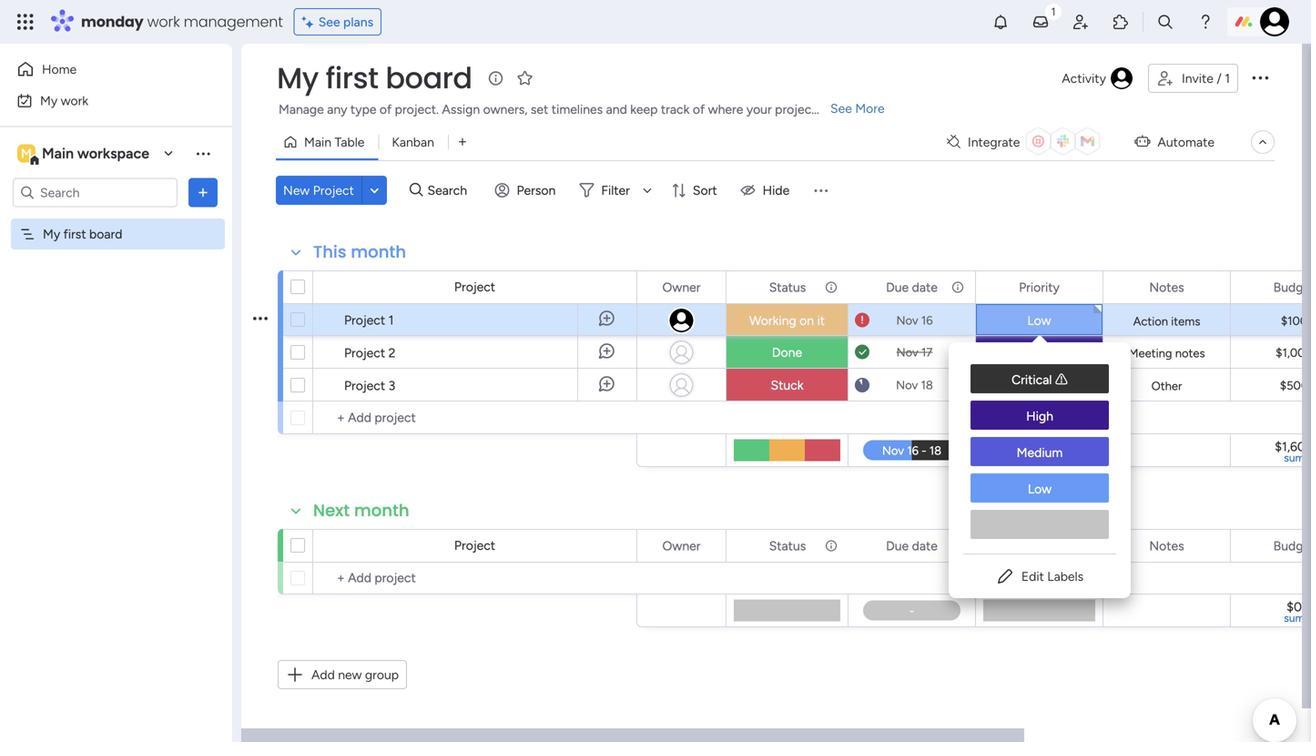 Task type: locate. For each thing, give the bounding box(es) containing it.
activity button
[[1055, 64, 1141, 93]]

1 vertical spatial medium
[[1017, 445, 1063, 460]]

see
[[318, 14, 340, 30], [831, 101, 852, 116]]

Status field
[[765, 277, 811, 297], [765, 536, 811, 556]]

stuck
[[771, 377, 804, 393]]

0 vertical spatial my first board
[[277, 58, 472, 98]]

add view image
[[459, 135, 466, 149]]

angle down image
[[370, 183, 379, 197]]

see more link
[[829, 99, 887, 117]]

menu image
[[812, 181, 830, 199]]

notifications image
[[992, 13, 1010, 31]]

0 horizontal spatial first
[[63, 226, 86, 242]]

help image
[[1197, 13, 1215, 31]]

low down 'medium' option
[[1028, 481, 1052, 497]]

budget field up $100
[[1269, 277, 1311, 297]]

1 budget from the top
[[1274, 280, 1311, 295]]

due date up the nov 16
[[886, 280, 938, 295]]

budget
[[1274, 280, 1311, 295], [1274, 538, 1311, 554]]

more
[[855, 101, 885, 116]]

2 due from the top
[[886, 538, 909, 554]]

2 medium from the top
[[1017, 445, 1063, 460]]

2 owner from the top
[[662, 538, 701, 554]]

0 vertical spatial 1
[[1225, 71, 1230, 86]]

1 vertical spatial owner
[[662, 538, 701, 554]]

main
[[304, 134, 332, 150], [42, 145, 74, 162]]

0 vertical spatial + add project text field
[[322, 407, 628, 429]]

v2 overdue deadline image
[[855, 312, 870, 329]]

1 vertical spatial nov
[[897, 345, 919, 360]]

due date
[[886, 280, 938, 295], [886, 538, 938, 554]]

owners,
[[483, 102, 528, 117]]

Notes field
[[1145, 277, 1189, 297], [1145, 536, 1189, 556]]

list box
[[949, 350, 1131, 554]]

1 vertical spatial owner field
[[658, 536, 705, 556]]

1 vertical spatial due
[[886, 538, 909, 554]]

first down "search in workspace" "field"
[[63, 226, 86, 242]]

0 vertical spatial priority field
[[1015, 277, 1064, 297]]

my work button
[[11, 86, 196, 115]]

2 budget from the top
[[1274, 538, 1311, 554]]

main left 'table'
[[304, 134, 332, 150]]

1 horizontal spatial option
[[971, 510, 1109, 539]]

integrate
[[968, 134, 1020, 150]]

due up the nov 16
[[886, 280, 909, 295]]

0 vertical spatial status field
[[765, 277, 811, 297]]

budget for next month
[[1274, 538, 1311, 554]]

1 vertical spatial 1
[[388, 312, 394, 328]]

table
[[335, 134, 365, 150]]

nov for nov 18
[[896, 378, 918, 392]]

0 vertical spatial budget field
[[1269, 277, 1311, 297]]

workspace options image
[[194, 144, 212, 162]]

option down low option
[[971, 510, 1109, 539]]

medium
[[1016, 377, 1063, 393], [1017, 445, 1063, 460]]

owner
[[662, 280, 701, 295], [662, 538, 701, 554]]

plans
[[343, 14, 373, 30]]

manage any type of project. assign owners, set timelines and keep track of where your project stands.
[[279, 102, 860, 117]]

1 vertical spatial low
[[1028, 481, 1052, 497]]

0 vertical spatial medium
[[1016, 377, 1063, 393]]

0 vertical spatial status
[[769, 280, 806, 295]]

main inside button
[[304, 134, 332, 150]]

first
[[326, 58, 378, 98], [63, 226, 86, 242]]

sum for $1,600
[[1284, 451, 1305, 464]]

main for main table
[[304, 134, 332, 150]]

1 vertical spatial due date field
[[882, 536, 942, 556]]

1 vertical spatial budget field
[[1269, 536, 1311, 556]]

0 vertical spatial notes
[[1150, 280, 1184, 295]]

1 vertical spatial due date
[[886, 538, 938, 554]]

column information image for status
[[824, 280, 839, 295]]

date for 2nd "due date" field from the bottom
[[912, 280, 938, 295]]

due
[[886, 280, 909, 295], [886, 538, 909, 554]]

1 notes from the top
[[1150, 280, 1184, 295]]

nov left 16
[[896, 313, 918, 328]]

month right this
[[351, 240, 406, 264]]

1 horizontal spatial 1
[[1225, 71, 1230, 86]]

sum inside $1,600 sum
[[1284, 451, 1305, 464]]

activity
[[1062, 71, 1106, 86]]

medium up low option
[[1017, 445, 1063, 460]]

2 status from the top
[[769, 538, 806, 554]]

0 vertical spatial owner field
[[658, 277, 705, 297]]

person
[[517, 183, 556, 198]]

nov
[[896, 313, 918, 328], [897, 345, 919, 360], [896, 378, 918, 392]]

edit labels button
[[963, 562, 1116, 591]]

column information image
[[824, 280, 839, 295], [951, 280, 965, 295]]

1 vertical spatial notes
[[1150, 538, 1184, 554]]

project 3
[[344, 378, 395, 393]]

invite / 1
[[1182, 71, 1230, 86]]

board down "search in workspace" "field"
[[89, 226, 122, 242]]

0 vertical spatial work
[[147, 11, 180, 32]]

1 vertical spatial month
[[354, 499, 410, 522]]

my up manage at the left of page
[[277, 58, 319, 98]]

1 vertical spatial see
[[831, 101, 852, 116]]

0 horizontal spatial board
[[89, 226, 122, 242]]

work down home
[[61, 93, 88, 108]]

budget up $100
[[1274, 280, 1311, 295]]

⚠️️
[[1055, 372, 1068, 387]]

3 nov from the top
[[896, 378, 918, 392]]

0 vertical spatial due date field
[[882, 277, 942, 297]]

low
[[1028, 313, 1051, 328], [1028, 481, 1052, 497]]

1 vertical spatial + add project text field
[[322, 567, 628, 589]]

Search in workspace field
[[38, 182, 152, 203]]

2 date from the top
[[912, 538, 938, 554]]

status up working on it
[[769, 280, 806, 295]]

month inside this month field
[[351, 240, 406, 264]]

1 owner field from the top
[[658, 277, 705, 297]]

add new group button
[[278, 660, 407, 689]]

2 notes field from the top
[[1145, 536, 1189, 556]]

0 vertical spatial first
[[326, 58, 378, 98]]

meeting
[[1129, 346, 1172, 361]]

my down home
[[40, 93, 58, 108]]

see for see more
[[831, 101, 852, 116]]

new project
[[283, 183, 354, 198]]

medium inside option
[[1017, 445, 1063, 460]]

2 owner field from the top
[[658, 536, 705, 556]]

0 vertical spatial see
[[318, 14, 340, 30]]

my first board up type
[[277, 58, 472, 98]]

see left more
[[831, 101, 852, 116]]

board inside list box
[[89, 226, 122, 242]]

2 sum from the top
[[1284, 611, 1305, 625]]

v2 done deadline image
[[855, 344, 870, 361]]

first up type
[[326, 58, 378, 98]]

date
[[912, 280, 938, 295], [912, 538, 938, 554]]

budget field up $0
[[1269, 536, 1311, 556]]

2 notes from the top
[[1150, 538, 1184, 554]]

work right the 'monday'
[[147, 11, 180, 32]]

1 horizontal spatial main
[[304, 134, 332, 150]]

2 low from the top
[[1028, 481, 1052, 497]]

1 vertical spatial priority field
[[1015, 536, 1064, 556]]

$500
[[1280, 378, 1309, 393]]

1 due date from the top
[[886, 280, 938, 295]]

1 + add project text field from the top
[[322, 407, 628, 429]]

0 horizontal spatial main
[[42, 145, 74, 162]]

my inside button
[[40, 93, 58, 108]]

2 of from the left
[[693, 102, 705, 117]]

of right type
[[380, 102, 392, 117]]

owner for second owner field from the bottom of the page
[[662, 280, 701, 295]]

1 priority from the top
[[1019, 280, 1060, 295]]

filter button
[[572, 176, 658, 205]]

on
[[800, 313, 814, 328]]

0 horizontal spatial my first board
[[43, 226, 122, 242]]

1 vertical spatial date
[[912, 538, 938, 554]]

due date right column information image
[[886, 538, 938, 554]]

budget up $0
[[1274, 538, 1311, 554]]

1 owner from the top
[[662, 280, 701, 295]]

1 up '2'
[[388, 312, 394, 328]]

month inside next month field
[[354, 499, 410, 522]]

status field up working on it
[[765, 277, 811, 297]]

collapse board header image
[[1256, 135, 1270, 149]]

0 vertical spatial board
[[386, 58, 472, 98]]

of right track
[[693, 102, 705, 117]]

0 horizontal spatial column information image
[[824, 280, 839, 295]]

1 status field from the top
[[765, 277, 811, 297]]

my down "search in workspace" "field"
[[43, 226, 60, 242]]

1 vertical spatial work
[[61, 93, 88, 108]]

due date field right column information image
[[882, 536, 942, 556]]

0 horizontal spatial work
[[61, 93, 88, 108]]

1 low from the top
[[1028, 313, 1051, 328]]

0 vertical spatial priority
[[1019, 280, 1060, 295]]

2 budget field from the top
[[1269, 536, 1311, 556]]

sum
[[1284, 451, 1305, 464], [1284, 611, 1305, 625]]

nov for nov 17
[[897, 345, 919, 360]]

0 vertical spatial budget
[[1274, 280, 1311, 295]]

1 vertical spatial priority
[[1019, 538, 1060, 554]]

1 vertical spatial my first board
[[43, 226, 122, 242]]

my first board down "search in workspace" "field"
[[43, 226, 122, 242]]

nov for nov 16
[[896, 313, 918, 328]]

0 vertical spatial low
[[1028, 313, 1051, 328]]

1 horizontal spatial column information image
[[951, 280, 965, 295]]

1 vertical spatial sum
[[1284, 611, 1305, 625]]

+ Add project text field
[[322, 407, 628, 429], [322, 567, 628, 589]]

my work
[[40, 93, 88, 108]]

due right column information image
[[886, 538, 909, 554]]

1 notes field from the top
[[1145, 277, 1189, 297]]

1 sum from the top
[[1284, 451, 1305, 464]]

2 nov from the top
[[897, 345, 919, 360]]

see more
[[831, 101, 885, 116]]

1 column information image from the left
[[824, 280, 839, 295]]

0 horizontal spatial of
[[380, 102, 392, 117]]

0 vertical spatial due
[[886, 280, 909, 295]]

2 priority field from the top
[[1015, 536, 1064, 556]]

2 vertical spatial nov
[[896, 378, 918, 392]]

medium up high option at the right of the page
[[1016, 377, 1063, 393]]

low option
[[971, 474, 1109, 503]]

nov left 18
[[896, 378, 918, 392]]

1 vertical spatial option
[[971, 510, 1109, 539]]

0 vertical spatial owner
[[662, 280, 701, 295]]

0 horizontal spatial 1
[[388, 312, 394, 328]]

show board description image
[[485, 69, 507, 87]]

1 vertical spatial board
[[89, 226, 122, 242]]

2
[[388, 345, 396, 361]]

1 vertical spatial first
[[63, 226, 86, 242]]

1 horizontal spatial see
[[831, 101, 852, 116]]

work for my
[[61, 93, 88, 108]]

dapulse integrations image
[[947, 135, 961, 149]]

board
[[386, 58, 472, 98], [89, 226, 122, 242]]

option down "search in workspace" "field"
[[0, 218, 232, 221]]

list box containing critical ⚠️️
[[949, 350, 1131, 554]]

m
[[21, 146, 32, 161]]

see left plans
[[318, 14, 340, 30]]

Budget field
[[1269, 277, 1311, 297], [1269, 536, 1311, 556]]

budget field for this month
[[1269, 277, 1311, 297]]

workspace
[[77, 145, 149, 162]]

nov 16
[[896, 313, 933, 328]]

john smith image
[[1260, 7, 1289, 36]]

status field for column information image
[[765, 536, 811, 556]]

$0
[[1287, 599, 1302, 615]]

board up project.
[[386, 58, 472, 98]]

critical ⚠️️ option
[[971, 364, 1109, 393]]

my first board
[[277, 58, 472, 98], [43, 226, 122, 242]]

1 date from the top
[[912, 280, 938, 295]]

Due date field
[[882, 277, 942, 297], [882, 536, 942, 556]]

working
[[749, 313, 797, 328]]

2 status field from the top
[[765, 536, 811, 556]]

1 horizontal spatial my first board
[[277, 58, 472, 98]]

2 priority from the top
[[1019, 538, 1060, 554]]

labels
[[1048, 569, 1084, 584]]

project 1
[[344, 312, 394, 328]]

1 vertical spatial status field
[[765, 536, 811, 556]]

0 horizontal spatial see
[[318, 14, 340, 30]]

new
[[338, 667, 362, 683]]

options image
[[1249, 66, 1271, 88]]

Priority field
[[1015, 277, 1064, 297], [1015, 536, 1064, 556]]

notes
[[1150, 280, 1184, 295], [1150, 538, 1184, 554]]

1 vertical spatial status
[[769, 538, 806, 554]]

due date field up the nov 16
[[882, 277, 942, 297]]

work
[[147, 11, 180, 32], [61, 93, 88, 108]]

1 right /
[[1225, 71, 1230, 86]]

low up critical ⚠️️ option
[[1028, 313, 1051, 328]]

nov left 17
[[897, 345, 919, 360]]

status left column information image
[[769, 538, 806, 554]]

0 vertical spatial sum
[[1284, 451, 1305, 464]]

status field for column information icon associated with status
[[765, 277, 811, 297]]

2 + add project text field from the top
[[322, 567, 628, 589]]

Search field
[[423, 178, 478, 203]]

my
[[277, 58, 319, 98], [40, 93, 58, 108], [43, 226, 60, 242]]

1 due from the top
[[886, 280, 909, 295]]

0 vertical spatial nov
[[896, 313, 918, 328]]

see inside button
[[318, 14, 340, 30]]

0 vertical spatial option
[[0, 218, 232, 221]]

Owner field
[[658, 277, 705, 297], [658, 536, 705, 556]]

1 horizontal spatial of
[[693, 102, 705, 117]]

option
[[0, 218, 232, 221], [971, 510, 1109, 539]]

status field left column information image
[[765, 536, 811, 556]]

1 due date field from the top
[[882, 277, 942, 297]]

0 vertical spatial notes field
[[1145, 277, 1189, 297]]

month right "next"
[[354, 499, 410, 522]]

main inside workspace selection element
[[42, 145, 74, 162]]

1 medium from the top
[[1016, 377, 1063, 393]]

1
[[1225, 71, 1230, 86], [388, 312, 394, 328]]

working on it
[[749, 313, 825, 328]]

2 column information image from the left
[[951, 280, 965, 295]]

0 vertical spatial month
[[351, 240, 406, 264]]

0 vertical spatial date
[[912, 280, 938, 295]]

work inside button
[[61, 93, 88, 108]]

1 budget field from the top
[[1269, 277, 1311, 297]]

1 status from the top
[[769, 280, 806, 295]]

main right workspace image
[[42, 145, 74, 162]]

1 nov from the top
[[896, 313, 918, 328]]

timelines
[[552, 102, 603, 117]]

options image
[[194, 183, 212, 202]]

1 vertical spatial budget
[[1274, 538, 1311, 554]]

0 vertical spatial due date
[[886, 280, 938, 295]]

invite members image
[[1072, 13, 1090, 31]]

1 vertical spatial notes field
[[1145, 536, 1189, 556]]

Next month field
[[309, 499, 414, 523]]

status
[[769, 280, 806, 295], [769, 538, 806, 554]]

edit labels
[[1022, 569, 1084, 584]]

1 horizontal spatial work
[[147, 11, 180, 32]]



Task type: vqa. For each thing, say whether or not it's contained in the screenshot.
28 button at the right bottom
no



Task type: describe. For each thing, give the bounding box(es) containing it.
low inside option
[[1028, 481, 1052, 497]]

group
[[365, 667, 399, 683]]

kanban button
[[378, 127, 448, 157]]

1 priority field from the top
[[1015, 277, 1064, 297]]

owner for 2nd owner field from the top of the page
[[662, 538, 701, 554]]

person button
[[488, 176, 567, 205]]

and
[[606, 102, 627, 117]]

$1,600 sum
[[1275, 439, 1311, 464]]

this
[[313, 240, 347, 264]]

month for next month
[[354, 499, 410, 522]]

workspace selection element
[[17, 143, 152, 166]]

0 horizontal spatial option
[[0, 218, 232, 221]]

project 2
[[344, 345, 396, 361]]

3
[[388, 378, 395, 393]]

month for this month
[[351, 240, 406, 264]]

$1,000
[[1276, 346, 1311, 360]]

arrow down image
[[636, 179, 658, 201]]

next
[[313, 499, 350, 522]]

main table button
[[276, 127, 378, 157]]

critical ⚠️️
[[1012, 372, 1068, 387]]

autopilot image
[[1135, 130, 1151, 153]]

$1,600
[[1275, 439, 1311, 454]]

action items
[[1133, 314, 1201, 329]]

$100
[[1281, 314, 1308, 328]]

search everything image
[[1157, 13, 1175, 31]]

apps image
[[1112, 13, 1130, 31]]

17
[[922, 345, 933, 360]]

column information image for due date
[[951, 280, 965, 295]]

My first board field
[[272, 58, 477, 98]]

sort
[[693, 183, 717, 198]]

monday
[[81, 11, 143, 32]]

1 of from the left
[[380, 102, 392, 117]]

1 image
[[1045, 1, 1062, 21]]

see for see plans
[[318, 14, 340, 30]]

my first board list box
[[0, 215, 232, 495]]

automate
[[1158, 134, 1215, 150]]

filter
[[601, 183, 630, 198]]

sum for $0
[[1284, 611, 1305, 625]]

add new group
[[311, 667, 399, 683]]

main table
[[304, 134, 365, 150]]

medium option
[[971, 437, 1109, 466]]

$0 sum
[[1284, 599, 1305, 625]]

budget field for next month
[[1269, 536, 1311, 556]]

first inside my first board list box
[[63, 226, 86, 242]]

items
[[1171, 314, 1201, 329]]

notes for first 'notes' field
[[1150, 280, 1184, 295]]

monday work management
[[81, 11, 283, 32]]

home
[[42, 61, 77, 77]]

type
[[351, 102, 377, 117]]

action
[[1133, 314, 1168, 329]]

your
[[747, 102, 772, 117]]

see plans button
[[294, 8, 382, 36]]

it
[[817, 313, 825, 328]]

16
[[921, 313, 933, 328]]

stands.
[[820, 102, 860, 117]]

edit
[[1022, 569, 1044, 584]]

home button
[[11, 55, 196, 84]]

due for 2nd "due date" field from the top of the page
[[886, 538, 909, 554]]

assign
[[442, 102, 480, 117]]

meeting notes
[[1129, 346, 1205, 361]]

project.
[[395, 102, 439, 117]]

18
[[921, 378, 933, 392]]

set
[[531, 102, 549, 117]]

management
[[184, 11, 283, 32]]

add to favorites image
[[516, 69, 534, 87]]

my first board inside list box
[[43, 226, 122, 242]]

inbox image
[[1032, 13, 1050, 31]]

2 due date field from the top
[[882, 536, 942, 556]]

keep
[[630, 102, 658, 117]]

my inside list box
[[43, 226, 60, 242]]

see plans
[[318, 14, 373, 30]]

main for main workspace
[[42, 145, 74, 162]]

This month field
[[309, 240, 411, 264]]

project
[[775, 102, 816, 117]]

main workspace
[[42, 145, 149, 162]]

new
[[283, 183, 310, 198]]

any
[[327, 102, 347, 117]]

v2 search image
[[410, 180, 423, 201]]

column information image
[[824, 539, 839, 553]]

next month
[[313, 499, 410, 522]]

notes
[[1175, 346, 1205, 361]]

track
[[661, 102, 690, 117]]

1 horizontal spatial board
[[386, 58, 472, 98]]

nov 18
[[896, 378, 933, 392]]

2 due date from the top
[[886, 538, 938, 554]]

invite / 1 button
[[1148, 64, 1238, 93]]

nov 17
[[897, 345, 933, 360]]

sort button
[[664, 176, 728, 205]]

invite
[[1182, 71, 1214, 86]]

budget for this month
[[1274, 280, 1311, 295]]

1 inside button
[[1225, 71, 1230, 86]]

workspace image
[[17, 143, 36, 163]]

critical
[[1012, 372, 1052, 387]]

hide
[[763, 183, 790, 198]]

done
[[772, 345, 802, 360]]

kanban
[[392, 134, 434, 150]]

other
[[1152, 379, 1182, 393]]

project inside button
[[313, 183, 354, 198]]

this month
[[313, 240, 406, 264]]

1 horizontal spatial first
[[326, 58, 378, 98]]

where
[[708, 102, 743, 117]]

select product image
[[16, 13, 35, 31]]

high
[[1026, 408, 1054, 424]]

work for monday
[[147, 11, 180, 32]]

/
[[1217, 71, 1222, 86]]

date for 2nd "due date" field from the top of the page
[[912, 538, 938, 554]]

add
[[311, 667, 335, 683]]

notes for first 'notes' field from the bottom of the page
[[1150, 538, 1184, 554]]

hide button
[[734, 176, 801, 205]]

new project button
[[276, 176, 361, 205]]

due for 2nd "due date" field from the bottom
[[886, 280, 909, 295]]

high option
[[971, 401, 1109, 430]]



